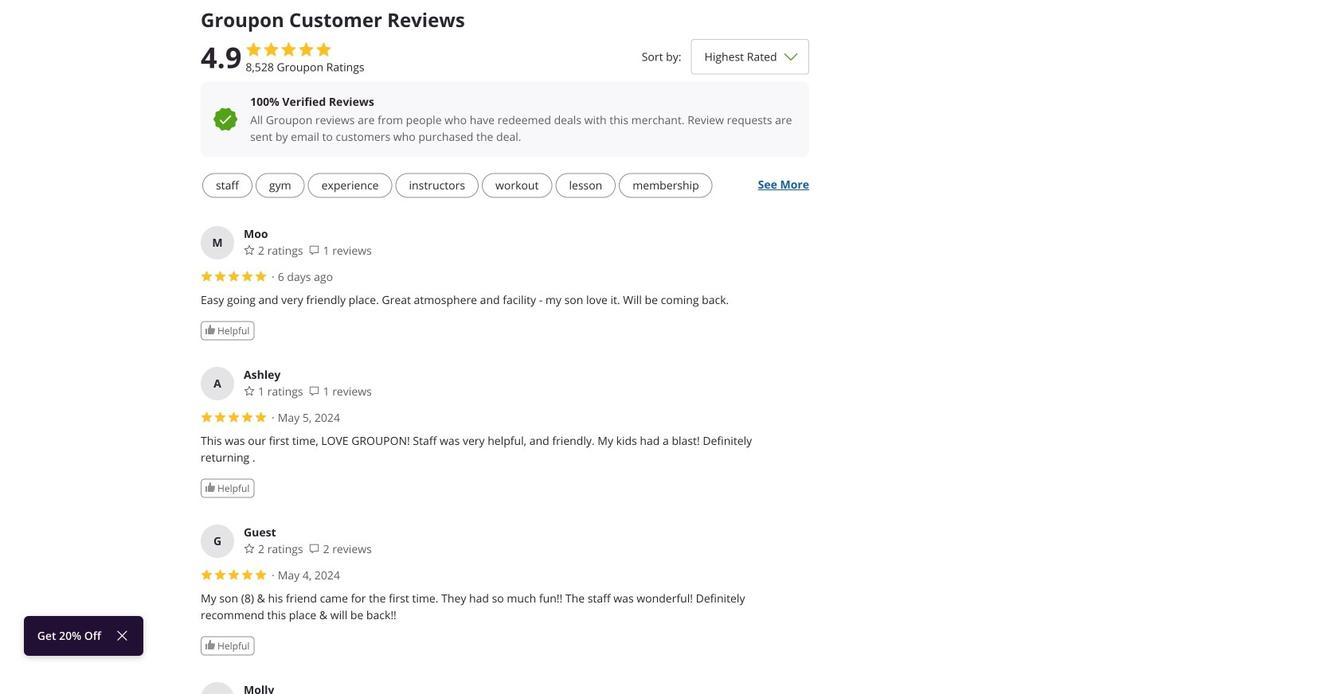 Task type: locate. For each thing, give the bounding box(es) containing it.
2 ratings image
[[244, 245, 255, 256]]

option group
[[201, 170, 750, 201]]

staff radio
[[202, 173, 252, 198]]

1 reviews image
[[309, 386, 320, 397]]

lesson radio
[[556, 173, 616, 198]]

2 reviews image
[[309, 544, 320, 555]]

1 reviews image
[[309, 245, 320, 256]]



Task type: vqa. For each thing, say whether or not it's contained in the screenshot.
first 2 ratings image
yes



Task type: describe. For each thing, give the bounding box(es) containing it.
membership radio
[[619, 173, 713, 198]]

experience radio
[[308, 173, 392, 198]]

workout radio
[[482, 173, 552, 198]]

2 ratings image
[[244, 544, 255, 555]]

instructors radio
[[396, 173, 479, 198]]

1 ratings image
[[244, 386, 255, 397]]

gym radio
[[256, 173, 305, 198]]



